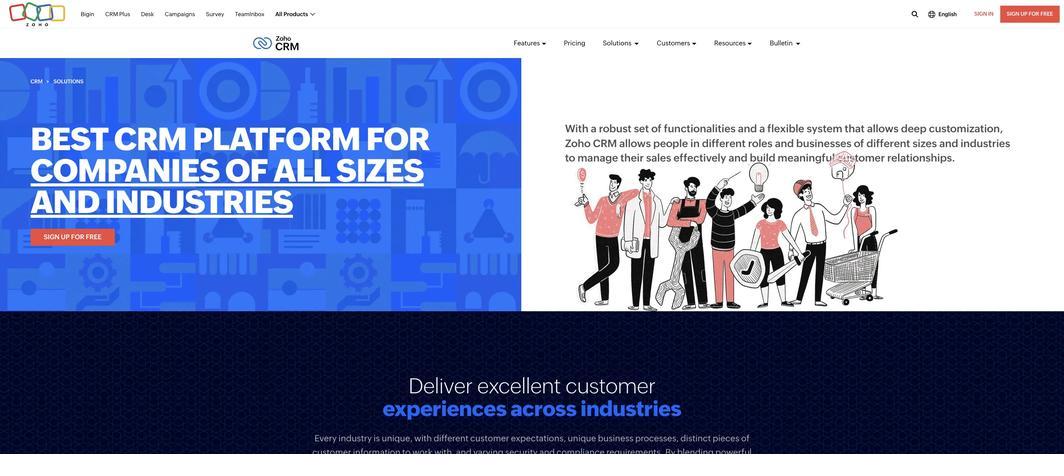 Task type: describe. For each thing, give the bounding box(es) containing it.
pricing link
[[564, 31, 586, 55]]

industries inside with a robust set of functionalities and a flexible system that allows deep customization, zoho crm allows people in different roles and businesses of different sizes and industries to manage their sales effectively and build meaningful customer relationships.
[[961, 137, 1011, 149]]

industries for companies of all sizes and industries
[[105, 184, 293, 220]]

1 horizontal spatial up
[[1021, 11, 1028, 17]]

2 horizontal spatial different
[[867, 137, 911, 149]]

in
[[691, 137, 700, 149]]

deliver excellent customer experiences across industries
[[383, 374, 682, 421]]

resources link
[[715, 31, 753, 55]]

deliver
[[409, 374, 473, 398]]

varying
[[474, 447, 504, 454]]

build
[[750, 152, 776, 164]]

functionalities
[[664, 123, 736, 135]]

industry
[[339, 433, 372, 444]]

flexible
[[768, 123, 805, 135]]

set
[[634, 123, 649, 135]]

meaningful
[[778, 152, 835, 164]]

resources
[[715, 39, 746, 47]]

with
[[565, 123, 589, 135]]

unique,
[[382, 433, 413, 444]]

all
[[276, 11, 283, 17]]

work
[[413, 447, 433, 454]]

compliance
[[557, 447, 605, 454]]

all
[[273, 152, 331, 189]]

1 vertical spatial sign up for free link
[[31, 229, 115, 246]]

best crm platform for
[[31, 121, 430, 157]]

0 vertical spatial sign
[[1007, 11, 1020, 17]]

that
[[845, 123, 865, 135]]

people
[[654, 137, 689, 149]]

every industry is unique, with different customer expectations, unique business processes, distinct pieces of customer information to work with, and varying security and compliance requirements. by blending powerfu
[[308, 433, 756, 454]]

zoho crm logo image
[[253, 34, 299, 53]]

sign in
[[975, 11, 994, 17]]

crm plus
[[105, 11, 130, 17]]

with,
[[435, 447, 455, 454]]

business
[[598, 433, 634, 444]]

2 a from the left
[[760, 123, 766, 135]]

with a robust set of functionalities and a flexible system that allows deep customization, zoho crm allows people in different roles and businesses of different sizes and industries to manage their sales effectively and build meaningful customer relationships.
[[565, 123, 1011, 164]]

0 vertical spatial free
[[1041, 11, 1054, 17]]

to inside every industry is unique, with different customer expectations, unique business processes, distinct pieces of customer information to work with, and varying security and compliance requirements. by blending powerfu
[[403, 447, 411, 454]]

best
[[31, 121, 108, 157]]

bulletin
[[770, 39, 795, 47]]

crm plus link
[[105, 6, 130, 22]]

1 horizontal spatial different
[[702, 137, 746, 149]]

blending
[[678, 447, 714, 454]]

crm link
[[31, 79, 43, 85]]

to inside with a robust set of functionalities and a flexible system that allows deep customization, zoho crm allows people in different roles and businesses of different sizes and industries to manage their sales effectively and build meaningful customer relationships.
[[565, 152, 576, 164]]

processes,
[[636, 433, 679, 444]]

pricing
[[564, 39, 586, 47]]

0 horizontal spatial for
[[71, 233, 84, 241]]

solutions
[[603, 39, 633, 47]]

crm inside with a robust set of functionalities and a flexible system that allows deep customization, zoho crm allows people in different roles and businesses of different sizes and industries to manage their sales effectively and build meaningful customer relationships.
[[593, 137, 617, 149]]

customer inside with a robust set of functionalities and a flexible system that allows deep customization, zoho crm allows people in different roles and businesses of different sizes and industries to manage their sales effectively and build meaningful customer relationships.
[[838, 152, 886, 164]]

features link
[[514, 31, 547, 55]]

sizes inside with a robust set of functionalities and a flexible system that allows deep customization, zoho crm allows people in different roles and businesses of different sizes and industries to manage their sales effectively and build meaningful customer relationships.
[[913, 137, 938, 149]]

sign
[[975, 11, 988, 17]]

plus
[[119, 11, 130, 17]]

desk
[[141, 11, 154, 17]]

0 vertical spatial sign up for free
[[1007, 11, 1054, 17]]

bigin
[[81, 11, 94, 17]]

with
[[415, 433, 432, 444]]

effectively
[[674, 152, 727, 164]]

platform
[[193, 121, 361, 157]]

roles
[[749, 137, 773, 149]]

experiences
[[383, 397, 507, 421]]

desk link
[[141, 6, 154, 22]]

manage
[[578, 152, 619, 164]]

companies
[[31, 152, 220, 189]]

1 a from the left
[[591, 123, 597, 135]]



Task type: locate. For each thing, give the bounding box(es) containing it.
requirements.
[[607, 447, 664, 454]]

1 vertical spatial sign up for free
[[44, 233, 102, 241]]

all products link
[[276, 6, 315, 22]]

allows right that
[[868, 123, 899, 135]]

campaigns
[[165, 11, 195, 17]]

across
[[511, 397, 577, 421]]

for
[[1029, 11, 1040, 17], [71, 233, 84, 241]]

english
[[939, 11, 958, 17]]

solutions
[[54, 79, 84, 85]]

campaigns link
[[165, 6, 195, 22]]

to down "unique,"
[[403, 447, 411, 454]]

is
[[374, 433, 380, 444]]

1 horizontal spatial for
[[1029, 11, 1040, 17]]

0 vertical spatial up
[[1021, 11, 1028, 17]]

1 vertical spatial sign
[[44, 233, 60, 241]]

industries inside deliver excellent customer experiences across industries
[[581, 397, 682, 421]]

1 horizontal spatial free
[[1041, 11, 1054, 17]]

1 vertical spatial for
[[71, 233, 84, 241]]

different
[[702, 137, 746, 149], [867, 137, 911, 149], [434, 433, 469, 444]]

for
[[366, 121, 430, 157]]

allows
[[868, 123, 899, 135], [620, 137, 651, 149]]

0 horizontal spatial free
[[86, 233, 102, 241]]

1 horizontal spatial sign
[[1007, 11, 1020, 17]]

0 horizontal spatial sign
[[44, 233, 60, 241]]

1 vertical spatial industries
[[105, 184, 293, 220]]

crm
[[105, 11, 118, 17], [31, 79, 43, 85], [114, 121, 187, 157], [593, 137, 617, 149]]

0 horizontal spatial sign up for free link
[[31, 229, 115, 246]]

teaminbox
[[235, 11, 265, 17]]

0 vertical spatial sign up for free link
[[1001, 6, 1060, 23]]

products
[[284, 11, 308, 17]]

1 vertical spatial sizes
[[336, 152, 424, 189]]

2 vertical spatial industries
[[581, 397, 682, 421]]

a right with at the top of page
[[591, 123, 597, 135]]

different up effectively
[[702, 137, 746, 149]]

of inside every industry is unique, with different customer expectations, unique business processes, distinct pieces of customer information to work with, and varying security and compliance requirements. by blending powerfu
[[742, 433, 750, 444]]

customization,
[[930, 123, 1004, 135]]

sign up for free link
[[1001, 6, 1060, 23], [31, 229, 115, 246]]

companies of all sizes and industries
[[31, 152, 424, 220]]

free
[[1041, 11, 1054, 17], [86, 233, 102, 241]]

their
[[621, 152, 644, 164]]

solutions link
[[603, 31, 640, 55]]

to
[[565, 152, 576, 164], [403, 447, 411, 454]]

0 horizontal spatial allows
[[620, 137, 651, 149]]

deep
[[902, 123, 927, 135]]

0 horizontal spatial a
[[591, 123, 597, 135]]

and
[[738, 123, 757, 135], [775, 137, 794, 149], [940, 137, 959, 149], [729, 152, 748, 164], [31, 184, 100, 220], [456, 447, 472, 454], [540, 447, 555, 454]]

0 vertical spatial to
[[565, 152, 576, 164]]

0 vertical spatial allows
[[868, 123, 899, 135]]

sign in link
[[968, 6, 1001, 23]]

expectations,
[[511, 433, 566, 444]]

up
[[1021, 11, 1028, 17], [61, 233, 70, 241]]

different down deep
[[867, 137, 911, 149]]

robust
[[599, 123, 632, 135]]

sizes
[[913, 137, 938, 149], [336, 152, 424, 189]]

sizes inside companies of all sizes and industries
[[336, 152, 424, 189]]

teaminbox link
[[235, 6, 265, 22]]

1 vertical spatial to
[[403, 447, 411, 454]]

industries inside companies of all sizes and industries
[[105, 184, 293, 220]]

survey
[[206, 11, 224, 17]]

zoho crm vertical solutions image
[[575, 151, 898, 311]]

different up with,
[[434, 433, 469, 444]]

survey link
[[206, 6, 224, 22]]

1 horizontal spatial to
[[565, 152, 576, 164]]

1 vertical spatial free
[[86, 233, 102, 241]]

0 vertical spatial industries
[[961, 137, 1011, 149]]

all products
[[276, 11, 308, 17]]

2 horizontal spatial industries
[[961, 137, 1011, 149]]

and inside companies of all sizes and industries
[[31, 184, 100, 220]]

customer inside deliver excellent customer experiences across industries
[[566, 374, 656, 398]]

of
[[652, 123, 662, 135], [854, 137, 865, 149], [225, 152, 268, 189], [742, 433, 750, 444]]

0 vertical spatial for
[[1029, 11, 1040, 17]]

excellent
[[478, 374, 561, 398]]

sales
[[647, 152, 672, 164]]

1 vertical spatial allows
[[620, 137, 651, 149]]

1 horizontal spatial industries
[[581, 397, 682, 421]]

allows up their
[[620, 137, 651, 149]]

system
[[807, 123, 843, 135]]

of inside companies of all sizes and industries
[[225, 152, 268, 189]]

0 horizontal spatial sizes
[[336, 152, 424, 189]]

1 horizontal spatial allows
[[868, 123, 899, 135]]

a
[[591, 123, 597, 135], [760, 123, 766, 135]]

information
[[353, 447, 401, 454]]

1 horizontal spatial a
[[760, 123, 766, 135]]

customers
[[657, 39, 691, 47]]

1 horizontal spatial sign up for free link
[[1001, 6, 1060, 23]]

0 horizontal spatial different
[[434, 433, 469, 444]]

features
[[514, 39, 540, 47]]

pieces
[[713, 433, 740, 444]]

0 horizontal spatial sign up for free
[[44, 233, 102, 241]]

in
[[989, 11, 994, 17]]

relationships.
[[888, 152, 956, 164]]

bulletin link
[[770, 31, 801, 55]]

1 horizontal spatial sign up for free
[[1007, 11, 1054, 17]]

zoho
[[565, 137, 591, 149]]

customer
[[838, 152, 886, 164], [566, 374, 656, 398], [471, 433, 510, 444], [313, 447, 352, 454]]

sign up for free
[[1007, 11, 1054, 17], [44, 233, 102, 241]]

0 vertical spatial sizes
[[913, 137, 938, 149]]

industries for deliver excellent customer experiences across industries
[[581, 397, 682, 421]]

different inside every industry is unique, with different customer expectations, unique business processes, distinct pieces of customer information to work with, and varying security and compliance requirements. by blending powerfu
[[434, 433, 469, 444]]

bigin link
[[81, 6, 94, 22]]

distinct
[[681, 433, 711, 444]]

to down zoho
[[565, 152, 576, 164]]

every
[[315, 433, 337, 444]]

0 horizontal spatial up
[[61, 233, 70, 241]]

industries
[[961, 137, 1011, 149], [105, 184, 293, 220], [581, 397, 682, 421]]

1 horizontal spatial sizes
[[913, 137, 938, 149]]

0 horizontal spatial to
[[403, 447, 411, 454]]

by
[[666, 447, 676, 454]]

a up roles
[[760, 123, 766, 135]]

businesses
[[797, 137, 852, 149]]

security
[[506, 447, 538, 454]]

sign
[[1007, 11, 1020, 17], [44, 233, 60, 241]]

0 horizontal spatial industries
[[105, 184, 293, 220]]

unique
[[568, 433, 597, 444]]

1 vertical spatial up
[[61, 233, 70, 241]]



Task type: vqa. For each thing, say whether or not it's contained in the screenshot.
channels
no



